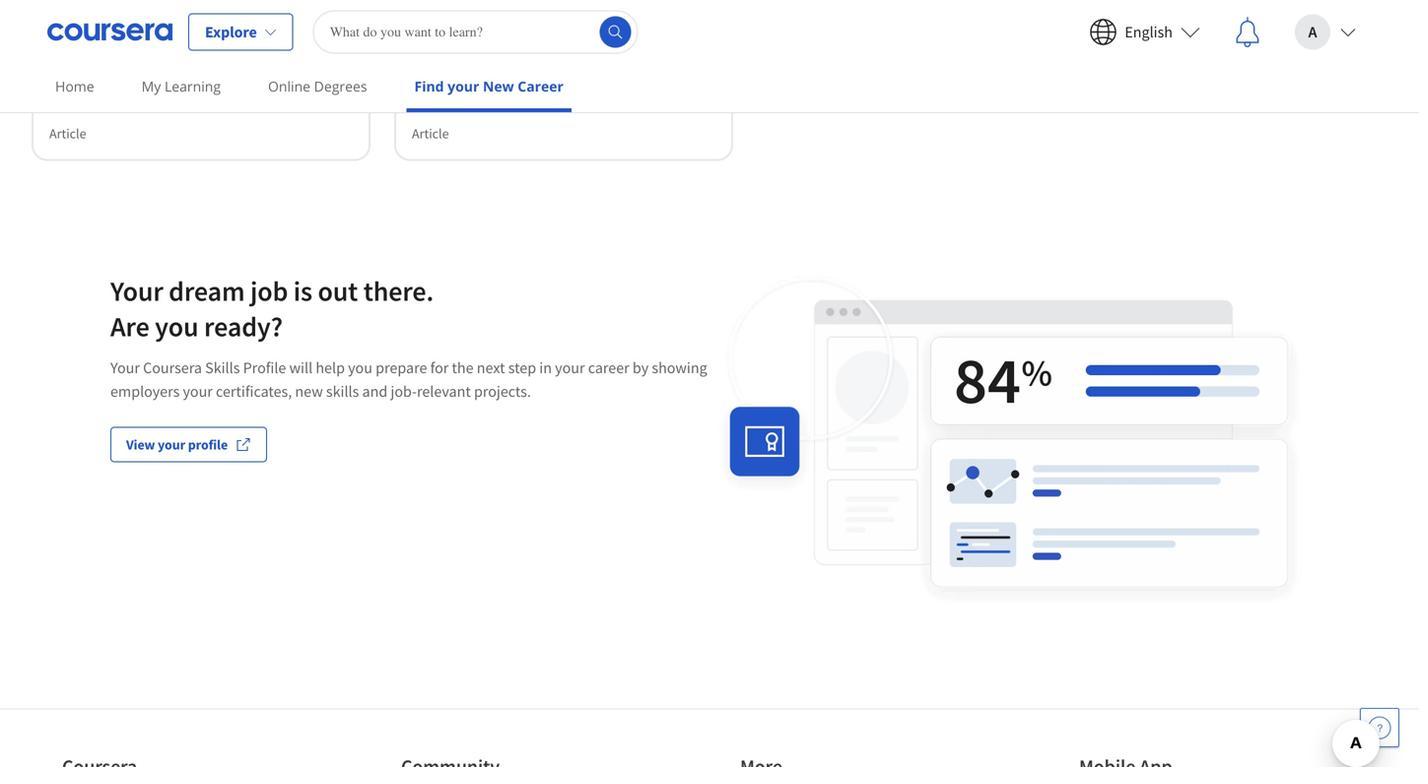 Task type: describe. For each thing, give the bounding box(es) containing it.
career
[[518, 77, 564, 96]]

in inside programming in swift: benefits of this popular coding language
[[507, 0, 520, 2]]

your down many
[[448, 77, 479, 96]]

showing
[[652, 358, 707, 378]]

profile
[[188, 436, 228, 454]]

you inside your coursera skills profile will help you prepare for the next step in your career by showing employers your certificates, new skills and job-relevant projects.
[[348, 358, 373, 378]]

popular
[[412, 6, 465, 26]]

job
[[250, 274, 288, 308]]

field.
[[166, 60, 195, 78]]

degrees
[[314, 77, 367, 96]]

your coursera skills profile will help you prepare for the next step in your career by showing employers your certificates, new skills and job-relevant projects.
[[110, 358, 707, 401]]

developer
[[271, 41, 330, 58]]

coding
[[468, 6, 515, 26]]

a button
[[1279, 0, 1372, 64]]

your inside button
[[158, 436, 185, 454]]

creation
[[480, 64, 528, 82]]

projects.
[[474, 382, 531, 401]]

is
[[293, 274, 312, 308]]

view your profile
[[126, 436, 228, 454]]

will
[[289, 358, 313, 378]]

there
[[412, 45, 445, 62]]

explore button
[[188, 13, 293, 51]]

programming in swift: benefits of this popular coding language link
[[412, 0, 716, 28]]

swift:
[[523, 0, 562, 2]]

your dream job is out there. are you ready?
[[110, 274, 434, 344]]

home link
[[47, 64, 102, 108]]

my learning link
[[134, 64, 229, 108]]

for
[[430, 358, 449, 378]]

of inside there many advantages to programming in swift, beyond the creation of iphone apps.
[[530, 64, 542, 82]]

a
[[178, 41, 184, 58]]

your down skills
[[183, 382, 213, 401]]

find your new career link
[[407, 64, 572, 112]]

online
[[268, 77, 311, 96]]

home
[[55, 77, 94, 96]]

certificates,
[[216, 382, 292, 401]]

your for your coursera skills profile will help you prepare for the next step in your career by showing employers your certificates, new skills and job-relevant projects.
[[110, 358, 140, 378]]

What do you want to learn? text field
[[313, 10, 638, 54]]

in inside there many advantages to programming in swift, beyond the creation of iphone apps.
[[648, 45, 659, 62]]

there.
[[363, 274, 434, 308]]

your left career
[[555, 358, 585, 378]]

to for from programming languages to skills and next steps, learn how to be a successful ios developer in this rapidly growing field.
[[225, 21, 237, 39]]

languages
[[164, 21, 223, 39]]

coursera image
[[47, 16, 172, 48]]

ios
[[249, 41, 269, 58]]

swift,
[[662, 45, 694, 62]]

from
[[49, 21, 79, 39]]

skills inside your coursera skills profile will help you prepare for the next step in your career by showing employers your certificates, new skills and job-relevant projects.
[[326, 382, 359, 401]]

employers
[[110, 382, 180, 401]]

find
[[414, 77, 444, 96]]

out
[[318, 274, 358, 308]]

help
[[316, 358, 345, 378]]

are
[[110, 309, 150, 344]]

how
[[118, 41, 143, 58]]

new
[[295, 382, 323, 401]]



Task type: locate. For each thing, give the bounding box(es) containing it.
0 horizontal spatial to
[[146, 41, 158, 58]]

1 vertical spatial your
[[110, 358, 140, 378]]

many
[[448, 45, 480, 62]]

learning
[[165, 77, 221, 96]]

2 horizontal spatial to
[[552, 45, 564, 62]]

in
[[507, 0, 520, 2], [332, 41, 343, 58], [648, 45, 659, 62], [539, 358, 552, 378]]

english
[[1125, 22, 1173, 42]]

of inside programming in swift: benefits of this popular coding language
[[623, 0, 636, 2]]

there many advantages to programming in swift, beyond the creation of iphone apps.
[[412, 45, 694, 82]]

to inside there many advantages to programming in swift, beyond the creation of iphone apps.
[[552, 45, 564, 62]]

coursera
[[143, 358, 202, 378]]

the right for
[[452, 358, 474, 378]]

career
[[588, 358, 630, 378]]

help center image
[[1368, 717, 1392, 740]]

ready?
[[204, 309, 283, 344]]

my learning
[[142, 77, 221, 96]]

from programming languages to skills and next steps, learn how to be a successful ios developer in this rapidly growing field.
[[49, 21, 343, 78]]

apps.
[[588, 64, 619, 82]]

next up projects.
[[477, 358, 505, 378]]

2 article from the left
[[412, 124, 449, 142]]

programming
[[82, 21, 161, 39], [567, 45, 646, 62]]

0 horizontal spatial skills
[[240, 21, 269, 39]]

1 vertical spatial of
[[530, 64, 542, 82]]

growing
[[116, 60, 163, 78]]

relevant
[[417, 382, 471, 401]]

iphone
[[545, 64, 585, 82]]

of
[[623, 0, 636, 2], [530, 64, 542, 82]]

explore
[[205, 22, 257, 42]]

1 horizontal spatial and
[[362, 382, 388, 401]]

skills inside from programming languages to skills and next steps, learn how to be a successful ios developer in this rapidly growing field.
[[240, 21, 269, 39]]

0 vertical spatial the
[[458, 64, 477, 82]]

and inside from programming languages to skills and next steps, learn how to be a successful ios developer in this rapidly growing field.
[[272, 21, 294, 39]]

1 horizontal spatial article
[[412, 124, 449, 142]]

in inside from programming languages to skills and next steps, learn how to be a successful ios developer in this rapidly growing field.
[[332, 41, 343, 58]]

your inside your dream job is out there. are you ready?
[[110, 274, 163, 308]]

article down home
[[49, 124, 86, 142]]

in inside your coursera skills profile will help you prepare for the next step in your career by showing employers your certificates, new skills and job-relevant projects.
[[539, 358, 552, 378]]

my
[[142, 77, 161, 96]]

view
[[126, 436, 155, 454]]

1 horizontal spatial to
[[225, 21, 237, 39]]

your up employers
[[110, 358, 140, 378]]

0 vertical spatial programming
[[82, 21, 161, 39]]

english button
[[1074, 0, 1216, 64]]

the inside your coursera skills profile will help you prepare for the next step in your career by showing employers your certificates, new skills and job-relevant projects.
[[452, 358, 474, 378]]

benefits
[[565, 0, 620, 2]]

programming up apps.
[[567, 45, 646, 62]]

0 vertical spatial your
[[110, 274, 163, 308]]

profile
[[243, 358, 286, 378]]

next inside your coursera skills profile will help you prepare for the next step in your career by showing employers your certificates, new skills and job-relevant projects.
[[477, 358, 505, 378]]

1 your from the top
[[110, 274, 163, 308]]

1 vertical spatial you
[[348, 358, 373, 378]]

1 article from the left
[[49, 124, 86, 142]]

1 horizontal spatial skills
[[326, 382, 359, 401]]

to for there many advantages to programming in swift, beyond the creation of iphone apps.
[[552, 45, 564, 62]]

to up successful
[[225, 21, 237, 39]]

steps,
[[49, 41, 83, 58]]

dream
[[169, 274, 245, 308]]

step
[[508, 358, 536, 378]]

your up are
[[110, 274, 163, 308]]

a
[[1309, 22, 1317, 42]]

you up coursera
[[155, 309, 199, 344]]

1 horizontal spatial programming
[[567, 45, 646, 62]]

your for your dream job is out there. are you ready?
[[110, 274, 163, 308]]

0 vertical spatial you
[[155, 309, 199, 344]]

the down many
[[458, 64, 477, 82]]

0 horizontal spatial programming
[[82, 21, 161, 39]]

job-
[[391, 382, 417, 401]]

by
[[633, 358, 649, 378]]

language
[[518, 6, 583, 26]]

find your new career
[[414, 77, 564, 96]]

0 vertical spatial of
[[623, 0, 636, 2]]

programming in swift: benefits of this popular coding language
[[412, 0, 667, 26]]

graphic of the learner profile page image
[[710, 273, 1309, 613]]

and up developer
[[272, 21, 294, 39]]

to
[[225, 21, 237, 39], [146, 41, 158, 58], [552, 45, 564, 62]]

next
[[297, 21, 321, 39], [477, 358, 505, 378]]

view your profile button
[[110, 427, 267, 463]]

0 horizontal spatial next
[[297, 21, 321, 39]]

0 horizontal spatial of
[[530, 64, 542, 82]]

to up iphone on the top of page
[[552, 45, 564, 62]]

the
[[458, 64, 477, 82], [452, 358, 474, 378]]

2 your from the top
[[110, 358, 140, 378]]

1 vertical spatial programming
[[567, 45, 646, 62]]

successful
[[187, 41, 246, 58]]

and left the job- at the left of page
[[362, 382, 388, 401]]

and
[[272, 21, 294, 39], [362, 382, 388, 401]]

next up developer
[[297, 21, 321, 39]]

this
[[639, 0, 667, 2]]

be
[[160, 41, 175, 58]]

online degrees link
[[260, 64, 375, 108]]

beyond
[[412, 64, 456, 82]]

1 vertical spatial next
[[477, 358, 505, 378]]

your
[[448, 77, 479, 96], [555, 358, 585, 378], [183, 382, 213, 401], [158, 436, 185, 454]]

your
[[110, 274, 163, 308], [110, 358, 140, 378]]

in up degrees
[[332, 41, 343, 58]]

to left be
[[146, 41, 158, 58]]

you right "help"
[[348, 358, 373, 378]]

0 horizontal spatial article
[[49, 124, 86, 142]]

new
[[483, 77, 514, 96]]

skills up ios
[[240, 21, 269, 39]]

in left swift,
[[648, 45, 659, 62]]

you inside your dream job is out there. are you ready?
[[155, 309, 199, 344]]

skills
[[205, 358, 240, 378]]

1 vertical spatial and
[[362, 382, 388, 401]]

your inside your coursera skills profile will help you prepare for the next step in your career by showing employers your certificates, new skills and job-relevant projects.
[[110, 358, 140, 378]]

of left this
[[623, 0, 636, 2]]

1 horizontal spatial next
[[477, 358, 505, 378]]

and inside your coursera skills profile will help you prepare for the next step in your career by showing employers your certificates, new skills and job-relevant projects.
[[362, 382, 388, 401]]

learn
[[86, 41, 115, 58]]

this
[[49, 60, 71, 78]]

article
[[49, 124, 86, 142], [412, 124, 449, 142]]

1 vertical spatial the
[[452, 358, 474, 378]]

prepare
[[376, 358, 427, 378]]

programming inside there many advantages to programming in swift, beyond the creation of iphone apps.
[[567, 45, 646, 62]]

0 vertical spatial and
[[272, 21, 294, 39]]

programming inside from programming languages to skills and next steps, learn how to be a successful ios developer in this rapidly growing field.
[[82, 21, 161, 39]]

your right view
[[158, 436, 185, 454]]

in right step
[[539, 358, 552, 378]]

skills
[[240, 21, 269, 39], [326, 382, 359, 401]]

online degrees
[[268, 77, 367, 96]]

rapidly
[[73, 60, 113, 78]]

programming
[[412, 0, 504, 2]]

None search field
[[313, 10, 638, 54]]

article down find at the left top of the page
[[412, 124, 449, 142]]

0 horizontal spatial and
[[272, 21, 294, 39]]

in up coding
[[507, 0, 520, 2]]

0 horizontal spatial you
[[155, 309, 199, 344]]

1 horizontal spatial of
[[623, 0, 636, 2]]

0 vertical spatial next
[[297, 21, 321, 39]]

1 vertical spatial skills
[[326, 382, 359, 401]]

of down 'advantages'
[[530, 64, 542, 82]]

you
[[155, 309, 199, 344], [348, 358, 373, 378]]

skills down "help"
[[326, 382, 359, 401]]

the inside there many advantages to programming in swift, beyond the creation of iphone apps.
[[458, 64, 477, 82]]

0 vertical spatial skills
[[240, 21, 269, 39]]

programming up how
[[82, 21, 161, 39]]

next inside from programming languages to skills and next steps, learn how to be a successful ios developer in this rapidly growing field.
[[297, 21, 321, 39]]

advantages
[[483, 45, 549, 62]]

1 horizontal spatial you
[[348, 358, 373, 378]]



Task type: vqa. For each thing, say whether or not it's contained in the screenshot.
learn
yes



